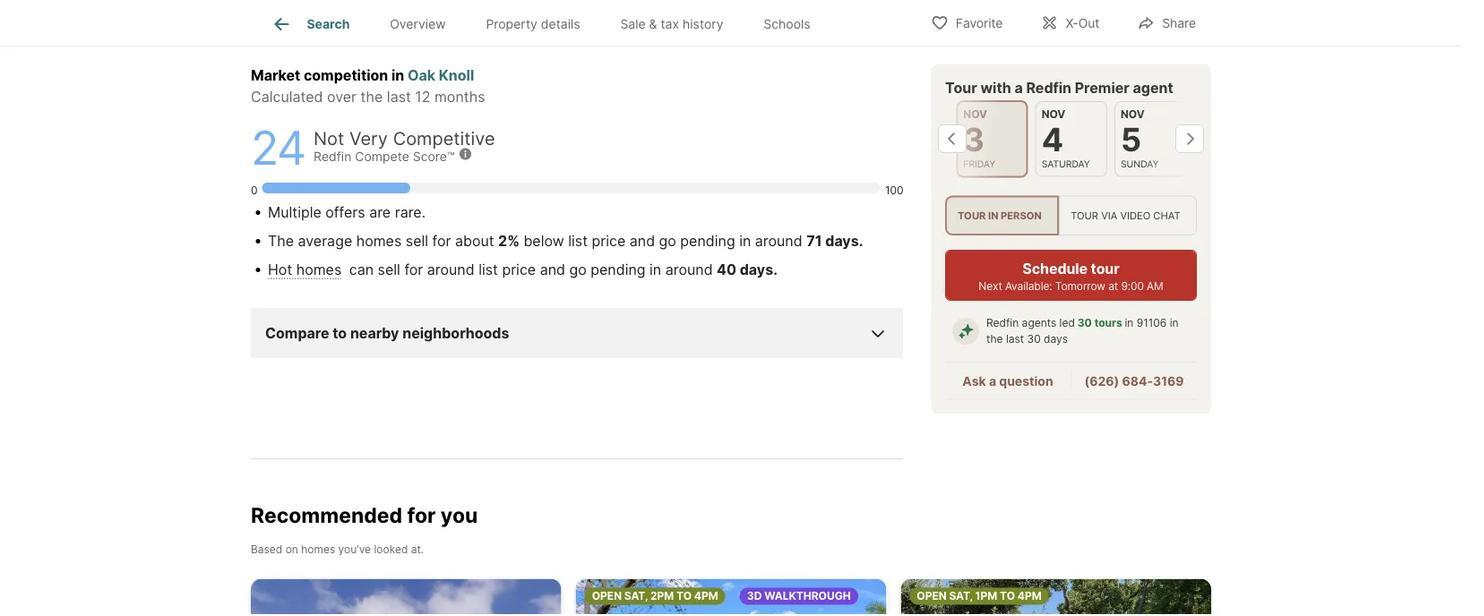 Task type: locate. For each thing, give the bounding box(es) containing it.
1 vertical spatial 30
[[1027, 333, 1041, 346]]

0 horizontal spatial pending
[[591, 261, 646, 278]]

0 vertical spatial for
[[432, 232, 451, 250]]

days. right 71 at the right top
[[825, 232, 863, 250]]

property details tab
[[466, 3, 600, 46]]

1 horizontal spatial 30
[[1078, 317, 1092, 330]]

4pm inside button
[[1018, 590, 1042, 603]]

open sat, 2pm to 4pm
[[592, 590, 718, 603]]

photo of 130 n mar vista ave, pasadena, ca 91106 image
[[251, 579, 562, 616]]

30 for tours
[[1078, 317, 1092, 330]]

0 horizontal spatial to
[[677, 590, 692, 603]]

in left oak
[[392, 66, 404, 84]]

around
[[755, 232, 803, 250], [427, 261, 475, 278], [666, 261, 713, 278]]

0 horizontal spatial a
[[989, 374, 996, 389]]

redfin compete score ™
[[314, 149, 455, 165]]

3169
[[1153, 374, 1184, 389]]

1 vertical spatial sell
[[378, 261, 400, 278]]

months
[[435, 88, 485, 105]]

1 horizontal spatial 4pm
[[1018, 590, 1042, 603]]

open sat, 1pm to 4pm button
[[901, 579, 1211, 616]]

on
[[286, 543, 298, 556]]

4pm for open sat, 2pm to 4pm
[[694, 590, 718, 603]]

1 horizontal spatial last
[[1006, 333, 1024, 346]]

in the last 30 days
[[987, 317, 1179, 346]]

1 vertical spatial pending
[[591, 261, 646, 278]]

1 sat, from the left
[[624, 590, 648, 603]]

1 horizontal spatial to
[[1000, 590, 1015, 603]]

2 open from the left
[[917, 590, 947, 603]]

12
[[415, 88, 431, 105]]

neighborhoods
[[403, 324, 509, 342]]

days
[[1044, 333, 1068, 346]]

0 vertical spatial pending
[[680, 232, 735, 250]]

30 right led
[[1078, 317, 1092, 330]]

nov inside nov 4 saturday
[[1042, 108, 1066, 121]]

schools
[[764, 16, 811, 32]]

0 horizontal spatial nov
[[964, 108, 987, 121]]

nov
[[964, 108, 987, 121], [1042, 108, 1066, 121], [1121, 108, 1145, 121]]

2 4pm from the left
[[1018, 590, 1042, 603]]

3d walkthrough
[[747, 590, 851, 603]]

tour left via
[[1071, 210, 1099, 222]]

out
[[1079, 16, 1100, 31]]

for left about
[[432, 232, 451, 250]]

schools tab
[[744, 3, 831, 46]]

open for open sat, 1pm to 4pm
[[917, 590, 947, 603]]

sat, inside button
[[949, 590, 973, 603]]

1 horizontal spatial price
[[592, 232, 626, 250]]

last
[[387, 88, 411, 105], [1006, 333, 1024, 346]]

redfin agents led 30 tours in 91106
[[987, 317, 1167, 330]]

recommended for you
[[251, 503, 478, 528]]

search link
[[271, 13, 350, 35]]

0 vertical spatial go
[[659, 232, 676, 250]]

photo of 795 s lake ave, pasadena, ca 91106 image
[[576, 579, 887, 616]]

2 horizontal spatial around
[[755, 232, 803, 250]]

sell
[[406, 232, 428, 250], [378, 261, 400, 278]]

4pm right 1pm
[[1018, 590, 1042, 603]]

tour for tour in person
[[958, 210, 986, 222]]

None button
[[956, 100, 1028, 178], [1036, 101, 1108, 177], [1115, 101, 1187, 177], [956, 100, 1028, 178], [1036, 101, 1108, 177], [1115, 101, 1187, 177]]

30
[[1078, 317, 1092, 330], [1027, 333, 1041, 346]]

market competition in oak knoll calculated over the last 12 months
[[251, 66, 485, 105]]

homes right on
[[301, 543, 335, 556]]

for for about
[[432, 232, 451, 250]]

list
[[568, 232, 588, 250], [479, 261, 498, 278]]

a
[[1015, 79, 1023, 96], [989, 374, 996, 389]]

around down about
[[427, 261, 475, 278]]

1 open from the left
[[592, 590, 622, 603]]

0 horizontal spatial list
[[479, 261, 498, 278]]

0 vertical spatial and
[[630, 232, 655, 250]]

2 to from the left
[[1000, 590, 1015, 603]]

tour with a redfin premier agent
[[945, 79, 1174, 96]]

4pm
[[694, 590, 718, 603], [1018, 590, 1042, 603]]

0 vertical spatial 30
[[1078, 317, 1092, 330]]

2 nov from the left
[[1042, 108, 1066, 121]]

24
[[251, 120, 305, 176]]

(626) 684-3169 link
[[1085, 374, 1184, 389]]

open
[[592, 590, 622, 603], [917, 590, 947, 603]]

sale & tax history tab
[[600, 3, 744, 46]]

days.
[[825, 232, 863, 250], [740, 261, 778, 278]]

tab list
[[251, 0, 845, 46]]

share
[[1162, 16, 1196, 31]]

2 vertical spatial redfin
[[987, 317, 1019, 330]]

1 horizontal spatial sat,
[[949, 590, 973, 603]]

pending up 40
[[680, 232, 735, 250]]

0 vertical spatial redfin
[[1026, 79, 1072, 96]]

tour left person
[[958, 210, 986, 222]]

open left 1pm
[[917, 590, 947, 603]]

1 to from the left
[[677, 590, 692, 603]]

average
[[298, 232, 352, 250]]

sat, left 1pm
[[949, 590, 973, 603]]

4pm right '2pm'
[[694, 590, 718, 603]]

0 vertical spatial a
[[1015, 79, 1023, 96]]

nov down agent
[[1121, 108, 1145, 121]]

the
[[361, 88, 383, 105], [987, 333, 1003, 346]]

a right ask
[[989, 374, 996, 389]]

in right 91106
[[1170, 317, 1179, 330]]

open left '2pm'
[[592, 590, 622, 603]]

via
[[1101, 210, 1118, 222]]

nov up previous "image"
[[964, 108, 987, 121]]

redfin left compete
[[314, 149, 352, 165]]

1 vertical spatial redfin
[[314, 149, 352, 165]]

list right below
[[568, 232, 588, 250]]

1 vertical spatial go
[[569, 261, 587, 278]]

oak
[[408, 66, 436, 84]]

photo of 990 s los robles ave, pasadena, ca 91106 image
[[901, 579, 1211, 616]]

1 vertical spatial price
[[502, 261, 536, 278]]

price right below
[[592, 232, 626, 250]]

homes for sell
[[356, 232, 402, 250]]

sat, for 2pm
[[624, 590, 648, 603]]

1 vertical spatial a
[[989, 374, 996, 389]]

walkthrough
[[764, 590, 851, 603]]

question
[[999, 374, 1053, 389]]

last down agents at the bottom of page
[[1006, 333, 1024, 346]]

pending down the average homes sell for about 2% below list price and go pending in around 71 days.
[[591, 261, 646, 278]]

list box
[[945, 196, 1197, 236]]

9:00
[[1121, 280, 1144, 293]]

0 horizontal spatial the
[[361, 88, 383, 105]]

redfin up 4
[[1026, 79, 1072, 96]]

0 horizontal spatial open
[[592, 590, 622, 603]]

last inside in the last 30 days
[[1006, 333, 1024, 346]]

competition
[[304, 66, 388, 84]]

1 horizontal spatial nov
[[1042, 108, 1066, 121]]

next
[[979, 280, 1002, 293]]

ask a question link
[[963, 374, 1053, 389]]

in left 40
[[650, 261, 662, 278]]

about
[[455, 232, 494, 250]]

multiple offers are rare.
[[268, 204, 426, 221]]

for right "can"
[[404, 261, 423, 278]]

0 horizontal spatial days.
[[740, 261, 778, 278]]

1 horizontal spatial the
[[987, 333, 1003, 346]]

tour for tour with a redfin premier agent
[[945, 79, 977, 96]]

compare to nearby neighborhoods button
[[265, 308, 889, 359]]

0 vertical spatial last
[[387, 88, 411, 105]]

0 vertical spatial homes
[[356, 232, 402, 250]]

2 sat, from the left
[[949, 590, 973, 603]]

based on homes you've looked at.
[[251, 543, 424, 556]]

around left 71 at the right top
[[755, 232, 803, 250]]

open inside button
[[917, 590, 947, 603]]

property details
[[486, 16, 580, 32]]

1pm
[[975, 590, 998, 603]]

to
[[677, 590, 692, 603], [1000, 590, 1015, 603]]

(626)
[[1085, 374, 1119, 389]]

0 vertical spatial days.
[[825, 232, 863, 250]]

1 horizontal spatial redfin
[[987, 317, 1019, 330]]

1 nov from the left
[[964, 108, 987, 121]]

person
[[1001, 210, 1042, 222]]

1 4pm from the left
[[694, 590, 718, 603]]

5
[[1121, 120, 1142, 159]]

1 horizontal spatial days.
[[825, 232, 863, 250]]

0 vertical spatial the
[[361, 88, 383, 105]]

sale & tax history
[[620, 16, 724, 32]]

rare.
[[395, 204, 426, 221]]

tour in person
[[958, 210, 1042, 222]]

you've
[[338, 543, 371, 556]]

sell down rare.
[[406, 232, 428, 250]]

with
[[981, 79, 1011, 96]]

sell right "can"
[[378, 261, 400, 278]]

for up at.
[[407, 503, 436, 528]]

at.
[[411, 543, 424, 556]]

2 horizontal spatial nov
[[1121, 108, 1145, 121]]

tour left with at the top of the page
[[945, 79, 977, 96]]

tax
[[661, 16, 679, 32]]

nov 3 friday
[[964, 108, 996, 169]]

3 nov from the left
[[1121, 108, 1145, 121]]

list down about
[[479, 261, 498, 278]]

schedule
[[1023, 260, 1088, 278]]

sell for can
[[378, 261, 400, 278]]

1 horizontal spatial and
[[630, 232, 655, 250]]

homes down average
[[296, 261, 342, 278]]

price down 2%
[[502, 261, 536, 278]]

0 horizontal spatial last
[[387, 88, 411, 105]]

nov inside nov 5 sunday
[[1121, 108, 1145, 121]]

the up ask a question link
[[987, 333, 1003, 346]]

1 vertical spatial for
[[404, 261, 423, 278]]

redfin left agents at the bottom of page
[[987, 317, 1019, 330]]

0 vertical spatial sell
[[406, 232, 428, 250]]

0 vertical spatial list
[[568, 232, 588, 250]]

1 horizontal spatial sell
[[406, 232, 428, 250]]

x-out button
[[1025, 4, 1115, 41]]

1 vertical spatial the
[[987, 333, 1003, 346]]

x-
[[1066, 16, 1079, 31]]

last inside market competition in oak knoll calculated over the last 12 months
[[387, 88, 411, 105]]

0 horizontal spatial 4pm
[[694, 590, 718, 603]]

30 inside in the last 30 days
[[1027, 333, 1041, 346]]

to inside button
[[1000, 590, 1015, 603]]

1 vertical spatial list
[[479, 261, 498, 278]]

last left 12
[[387, 88, 411, 105]]

0 horizontal spatial 30
[[1027, 333, 1041, 346]]

nov inside nov 3 friday
[[964, 108, 987, 121]]

1 horizontal spatial open
[[917, 590, 947, 603]]

684-
[[1122, 374, 1153, 389]]

0 horizontal spatial redfin
[[314, 149, 352, 165]]

0 horizontal spatial sat,
[[624, 590, 648, 603]]

0 horizontal spatial sell
[[378, 261, 400, 278]]

nov 4 saturday
[[1042, 108, 1090, 169]]

very
[[349, 127, 388, 149]]

nov down tour with a redfin premier agent on the top
[[1042, 108, 1066, 121]]

days. right 40
[[740, 261, 778, 278]]

competitive
[[393, 127, 495, 149]]

details
[[541, 16, 580, 32]]

market
[[251, 66, 300, 84]]

to right '2pm'
[[677, 590, 692, 603]]

1 vertical spatial last
[[1006, 333, 1024, 346]]

sat,
[[624, 590, 648, 603], [949, 590, 973, 603]]

2 vertical spatial homes
[[301, 543, 335, 556]]

0 vertical spatial price
[[592, 232, 626, 250]]

to right 1pm
[[1000, 590, 1015, 603]]

around left 40
[[666, 261, 713, 278]]

the right over
[[361, 88, 383, 105]]

sat, left '2pm'
[[624, 590, 648, 603]]

30 down agents at the bottom of page
[[1027, 333, 1041, 346]]

in inside market competition in oak knoll calculated over the last 12 months
[[392, 66, 404, 84]]

score
[[413, 149, 447, 165]]

1 vertical spatial homes
[[296, 261, 342, 278]]

tour for tour via video chat
[[1071, 210, 1099, 222]]

0 horizontal spatial and
[[540, 261, 565, 278]]

homes down are
[[356, 232, 402, 250]]

hot homes link
[[268, 261, 342, 278]]

2 horizontal spatial redfin
[[1026, 79, 1072, 96]]

a right with at the top of the page
[[1015, 79, 1023, 96]]

carousel group
[[244, 0, 910, 36]]



Task type: describe. For each thing, give the bounding box(es) containing it.
the inside market competition in oak knoll calculated over the last 12 months
[[361, 88, 383, 105]]

calculated
[[251, 88, 323, 105]]

in inside in the last 30 days
[[1170, 317, 1179, 330]]

history
[[683, 16, 724, 32]]

not
[[314, 127, 344, 149]]

100
[[885, 184, 904, 197]]

list box containing tour in person
[[945, 196, 1197, 236]]

recommended
[[251, 503, 403, 528]]

sell for homes
[[406, 232, 428, 250]]

sunday
[[1121, 158, 1159, 169]]

share button
[[1122, 4, 1211, 41]]

compare to nearby neighborhoods
[[265, 324, 509, 342]]

property
[[486, 16, 538, 32]]

at
[[1109, 280, 1118, 293]]

nearby
[[350, 324, 399, 342]]

compete
[[355, 149, 409, 165]]

3d
[[747, 590, 762, 603]]

to for 1pm
[[1000, 590, 1015, 603]]

in right 'tours'
[[1125, 317, 1134, 330]]

saturday
[[1042, 158, 1090, 169]]

knoll
[[439, 66, 474, 84]]

tours
[[1095, 317, 1122, 330]]

x-out
[[1066, 16, 1100, 31]]

hot homes can sell for around list price and go pending in around 40 days.
[[268, 261, 778, 278]]

4pm for open sat, 1pm to 4pm
[[1018, 590, 1042, 603]]

compare
[[265, 324, 329, 342]]

open for open sat, 2pm to 4pm
[[592, 590, 622, 603]]

1 vertical spatial days.
[[740, 261, 778, 278]]

30 for days
[[1027, 333, 1041, 346]]

2 vertical spatial for
[[407, 503, 436, 528]]

hot
[[268, 261, 292, 278]]

0 horizontal spatial price
[[502, 261, 536, 278]]

2%
[[498, 232, 520, 250]]

are
[[369, 204, 391, 221]]

1 horizontal spatial go
[[659, 232, 676, 250]]

sale
[[620, 16, 646, 32]]

tab list containing search
[[251, 0, 845, 46]]

redfin for redfin compete score ™
[[314, 149, 352, 165]]

looked
[[374, 543, 408, 556]]

0
[[251, 184, 258, 197]]

search
[[307, 16, 350, 32]]

to
[[333, 324, 347, 342]]

open sat, 1pm to 4pm
[[917, 590, 1042, 603]]

redfin for redfin agents led 30 tours in 91106
[[987, 317, 1019, 330]]

overview tab
[[370, 3, 466, 46]]

led
[[1060, 317, 1075, 330]]

not very competitive
[[314, 127, 495, 149]]

1 horizontal spatial pending
[[680, 232, 735, 250]]

available:
[[1005, 280, 1052, 293]]

71
[[807, 232, 822, 250]]

™
[[447, 149, 455, 165]]

offers
[[326, 204, 365, 221]]

ask
[[963, 374, 986, 389]]

the
[[268, 232, 294, 250]]

2pm
[[650, 590, 674, 603]]

1 horizontal spatial list
[[568, 232, 588, 250]]

nov for 5
[[1121, 108, 1145, 121]]

premier
[[1075, 79, 1130, 96]]

(626) 684-3169
[[1085, 374, 1184, 389]]

0 horizontal spatial around
[[427, 261, 475, 278]]

am
[[1147, 280, 1164, 293]]

schedule tour next available: tomorrow at 9:00 am
[[979, 260, 1164, 293]]

can
[[349, 261, 374, 278]]

below
[[524, 232, 564, 250]]

homes for you've
[[301, 543, 335, 556]]

tomorrow
[[1055, 280, 1106, 293]]

favorite button
[[916, 4, 1018, 41]]

in left person
[[988, 210, 999, 222]]

sat, for 1pm
[[949, 590, 973, 603]]

multiple
[[268, 204, 322, 221]]

3
[[964, 120, 985, 159]]

1 vertical spatial and
[[540, 261, 565, 278]]

overview
[[390, 16, 446, 32]]

chat
[[1154, 210, 1181, 222]]

the inside in the last 30 days
[[987, 333, 1003, 346]]

nov 5 sunday
[[1121, 108, 1159, 169]]

favorite
[[956, 16, 1003, 31]]

tour via video chat
[[1071, 210, 1181, 222]]

1 horizontal spatial around
[[666, 261, 713, 278]]

nov for 3
[[964, 108, 987, 121]]

for for around
[[404, 261, 423, 278]]

previous image
[[938, 125, 967, 153]]

nov for 4
[[1042, 108, 1066, 121]]

tour
[[1091, 260, 1120, 278]]

friday
[[964, 158, 996, 169]]

to for 2pm
[[677, 590, 692, 603]]

1 horizontal spatial a
[[1015, 79, 1023, 96]]

you
[[441, 503, 478, 528]]

in left 71 at the right top
[[739, 232, 751, 250]]

4
[[1042, 120, 1064, 159]]

agents
[[1022, 317, 1057, 330]]

agent
[[1133, 79, 1174, 96]]

0 horizontal spatial go
[[569, 261, 587, 278]]

next image
[[1176, 125, 1204, 153]]

91106
[[1137, 317, 1167, 330]]



Task type: vqa. For each thing, say whether or not it's contained in the screenshot.
the 4
yes



